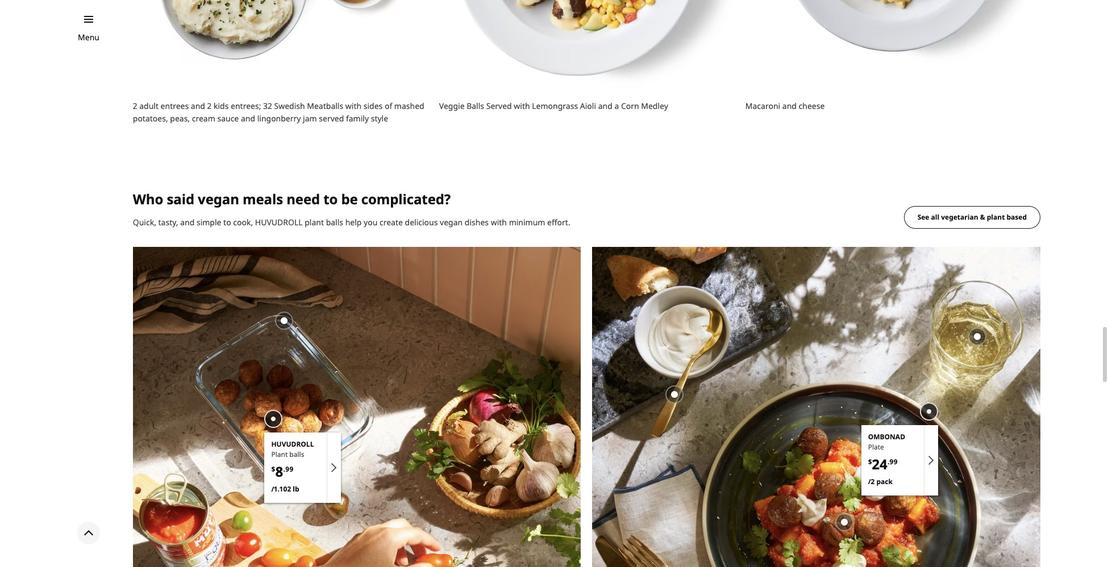Task type: describe. For each thing, give the bounding box(es) containing it.
plate
[[868, 443, 884, 452]]

said
[[167, 190, 194, 209]]

corn
[[621, 101, 639, 111]]

2 horizontal spatial with
[[514, 101, 530, 111]]

ombonad
[[868, 432, 905, 442]]

8
[[275, 462, 283, 481]]

/1.102
[[271, 485, 291, 494]]

and left cheese on the right top of page
[[783, 101, 797, 111]]

a platter of swedish meatballs and sides image
[[133, 0, 428, 91]]

jam
[[303, 113, 317, 124]]

kids
[[214, 101, 229, 111]]

quick, tasty, and simple to cook, huvudroll plant balls help you create delicious vegan dishes with minimum effort.
[[133, 217, 570, 228]]

based
[[1007, 212, 1027, 222]]

lb
[[293, 485, 299, 494]]

who said vegan meals need to be complicated?
[[133, 190, 451, 209]]

balls
[[467, 101, 484, 111]]

be
[[341, 190, 358, 209]]

effort.
[[547, 217, 570, 228]]

of
[[385, 101, 392, 111]]

$ 8 . 99
[[271, 462, 294, 481]]

meals
[[243, 190, 283, 209]]

2 adult entrees and 2 kids entrees; 32 swedish meatballs with sides of mashed potatoes, peas, cream sauce and lingonberry jam served family style
[[133, 101, 424, 124]]

99 for 8
[[285, 465, 294, 474]]

ombonad plate
[[868, 432, 905, 452]]

mashed
[[394, 101, 424, 111]]

and right tasty,
[[180, 217, 195, 228]]

entrees;
[[231, 101, 261, 111]]

you
[[364, 217, 378, 228]]

all
[[931, 212, 940, 222]]

served
[[319, 113, 344, 124]]

1 horizontal spatial vegan
[[440, 217, 463, 228]]

aioli
[[580, 101, 596, 111]]

0 horizontal spatial vegan
[[198, 190, 239, 209]]

veggie balls served with lemongrass aioli and a corn medley
[[439, 101, 668, 111]]

2 2 from the left
[[207, 101, 212, 111]]

delicious
[[405, 217, 438, 228]]

see all vegetarian & plant based button
[[904, 206, 1041, 229]]

menu button
[[78, 31, 99, 44]]

/2
[[868, 477, 875, 487]]

see all vegetarian & plant based
[[918, 212, 1027, 222]]

plant inside button
[[987, 212, 1005, 222]]

macaroni
[[746, 101, 780, 111]]

plant
[[271, 450, 288, 460]]

family
[[346, 113, 369, 124]]

and up cream at the left top
[[191, 101, 205, 111]]

0 horizontal spatial plant
[[305, 217, 324, 228]]

. for 8
[[283, 465, 285, 474]]

&
[[980, 212, 985, 222]]

simple
[[197, 217, 221, 228]]

medley
[[641, 101, 668, 111]]

sauce
[[217, 113, 239, 124]]

1 2 from the left
[[133, 101, 137, 111]]

lingonberry
[[257, 113, 301, 124]]

$ for 24
[[868, 458, 872, 467]]

complicated?
[[361, 190, 451, 209]]



Task type: vqa. For each thing, say whether or not it's contained in the screenshot.
TASTY,
yes



Task type: locate. For each thing, give the bounding box(es) containing it.
0 horizontal spatial products shown on image element
[[265, 433, 341, 504]]

need
[[287, 190, 320, 209]]

with up family
[[345, 101, 362, 111]]

2 adult entrees and 2 kids entrees; 32 swedish meatballs with sides of mashed potatoes, peas, cream sauce and lingonberry jam served family style group
[[133, 0, 428, 125]]

and left a
[[598, 101, 613, 111]]

plant right the &
[[987, 212, 1005, 222]]

cheese
[[799, 101, 825, 111]]

$ down the plate at the bottom of page
[[868, 458, 872, 467]]

0 vertical spatial huvudroll
[[255, 217, 303, 228]]

1 horizontal spatial balls
[[326, 217, 343, 228]]

1 vertical spatial to
[[223, 217, 231, 228]]

0 horizontal spatial with
[[345, 101, 362, 111]]

a vegan tomato and squash stew topped with a few huvudroll plant balls and plant-based yoghurt on an ombonad plate. image
[[592, 247, 1041, 568]]

0 horizontal spatial $
[[271, 465, 275, 474]]

1 horizontal spatial 99
[[890, 458, 898, 467]]

. for 24
[[888, 458, 890, 467]]

99
[[890, 458, 898, 467], [285, 465, 294, 474]]

$ inside the $ 24 . 99
[[868, 458, 872, 467]]

sides
[[364, 101, 383, 111]]

balls inside huvudroll plant balls
[[289, 450, 304, 460]]

2
[[133, 101, 137, 111], [207, 101, 212, 111]]

products shown on image element containing 8
[[265, 433, 341, 504]]

a
[[615, 101, 619, 111]]

products shown on image element
[[861, 426, 938, 496], [265, 433, 341, 504]]

tasty,
[[158, 217, 178, 228]]

0 vertical spatial to
[[324, 190, 338, 209]]

1 horizontal spatial products shown on image element
[[861, 426, 938, 496]]

99 right 8
[[285, 465, 294, 474]]

huvudroll down who said vegan meals need to be complicated?
[[255, 217, 303, 228]]

1 vertical spatial balls
[[289, 450, 304, 460]]

to left cook,
[[223, 217, 231, 228]]

1 horizontal spatial with
[[491, 217, 507, 228]]

see
[[918, 212, 930, 222]]

. down 'ombonad plate'
[[888, 458, 890, 467]]

macaroni and cheese group
[[746, 0, 1041, 113]]

macaroni and cheese
[[746, 101, 825, 111]]

help
[[345, 217, 362, 228]]

. down plant
[[283, 465, 285, 474]]

cook,
[[233, 217, 253, 228]]

balls right plant
[[289, 450, 304, 460]]

products shown on image element for the a hand reaching for a tomato on a kitchen countertop with a glass container of huvudroll plant balls and other ingredients. image
[[265, 433, 341, 504]]

1 horizontal spatial plant
[[987, 212, 1005, 222]]

with
[[345, 101, 362, 111], [514, 101, 530, 111], [491, 217, 507, 228]]

vegetarian
[[941, 212, 979, 222]]

0 horizontal spatial balls
[[289, 450, 304, 460]]

1 horizontal spatial 2
[[207, 101, 212, 111]]

$ 24 . 99
[[868, 455, 898, 474]]

swedish
[[274, 101, 305, 111]]

veggie
[[439, 101, 465, 111]]

99 right 24
[[890, 458, 898, 467]]

0 horizontal spatial .
[[283, 465, 285, 474]]

32
[[263, 101, 272, 111]]

with right served
[[514, 101, 530, 111]]

/1.102 lb
[[271, 485, 299, 494]]

$ for 8
[[271, 465, 275, 474]]

balls left help
[[326, 217, 343, 228]]

$ down plant
[[271, 465, 275, 474]]

products shown on image element for the a vegan tomato and squash stew topped with a few huvudroll plant balls and plant-based yoghurt on an ombonad plate. image
[[861, 426, 938, 496]]

0 horizontal spatial to
[[223, 217, 231, 228]]

with inside 2 adult entrees and 2 kids entrees; 32 swedish meatballs with sides of mashed potatoes, peas, cream sauce and lingonberry jam served family style
[[345, 101, 362, 111]]

to
[[324, 190, 338, 209], [223, 217, 231, 228]]

adult
[[139, 101, 159, 111]]

menu
[[78, 32, 99, 43]]

with right dishes
[[491, 217, 507, 228]]

$
[[868, 458, 872, 467], [271, 465, 275, 474]]

. inside $ 8 . 99
[[283, 465, 285, 474]]

huvudroll plant balls
[[271, 440, 314, 460]]

a hand reaching for a tomato on a kitchen countertop with a glass container of huvudroll plant balls and other ingredients. image
[[133, 247, 581, 568]]

0 vertical spatial balls
[[326, 217, 343, 228]]

create
[[380, 217, 403, 228]]

products shown on image element containing 24
[[861, 426, 938, 496]]

0 horizontal spatial 2
[[133, 101, 137, 111]]

24
[[872, 455, 888, 474]]

99 inside $ 8 . 99
[[285, 465, 294, 474]]

pack
[[877, 477, 893, 487]]

plant
[[987, 212, 1005, 222], [305, 217, 324, 228]]

plant down the need
[[305, 217, 324, 228]]

2 left kids
[[207, 101, 212, 111]]

meatballs
[[307, 101, 343, 111]]

1 horizontal spatial .
[[888, 458, 890, 467]]

/2 pack
[[868, 477, 893, 487]]

2 left adult
[[133, 101, 137, 111]]

1 horizontal spatial to
[[324, 190, 338, 209]]

1 vertical spatial huvudroll
[[271, 440, 314, 449]]

vegan up simple
[[198, 190, 239, 209]]

minimum
[[509, 217, 545, 228]]

to left be
[[324, 190, 338, 209]]

peas,
[[170, 113, 190, 124]]

cream
[[192, 113, 215, 124]]

1 horizontal spatial $
[[868, 458, 872, 467]]

a plate of veggie balls served with lemongrass aioli and a corn medley image
[[439, 0, 734, 91]]

and
[[191, 101, 205, 111], [598, 101, 613, 111], [783, 101, 797, 111], [241, 113, 255, 124], [180, 217, 195, 228]]

and down entrees;
[[241, 113, 255, 124]]

style
[[371, 113, 388, 124]]

veggie balls served with lemongrass aioli and a corn medley group
[[439, 0, 734, 113]]

0 vertical spatial vegan
[[198, 190, 239, 209]]

quick,
[[133, 217, 156, 228]]

vegan
[[198, 190, 239, 209], [440, 217, 463, 228]]

99 for 24
[[890, 458, 898, 467]]

lemongrass
[[532, 101, 578, 111]]

vegan left dishes
[[440, 217, 463, 228]]

served
[[486, 101, 512, 111]]

$ inside $ 8 . 99
[[271, 465, 275, 474]]

0 horizontal spatial 99
[[285, 465, 294, 474]]

1 vertical spatial vegan
[[440, 217, 463, 228]]

potatoes,
[[133, 113, 168, 124]]

99 inside the $ 24 . 99
[[890, 458, 898, 467]]

entrees
[[161, 101, 189, 111]]

huvudroll up plant
[[271, 440, 314, 449]]

huvudroll
[[255, 217, 303, 228], [271, 440, 314, 449]]

a plate of macaroni and cheese image
[[746, 0, 1041, 91]]

. inside the $ 24 . 99
[[888, 458, 890, 467]]

balls
[[326, 217, 343, 228], [289, 450, 304, 460]]

dishes
[[465, 217, 489, 228]]

who
[[133, 190, 163, 209]]

.
[[888, 458, 890, 467], [283, 465, 285, 474]]



